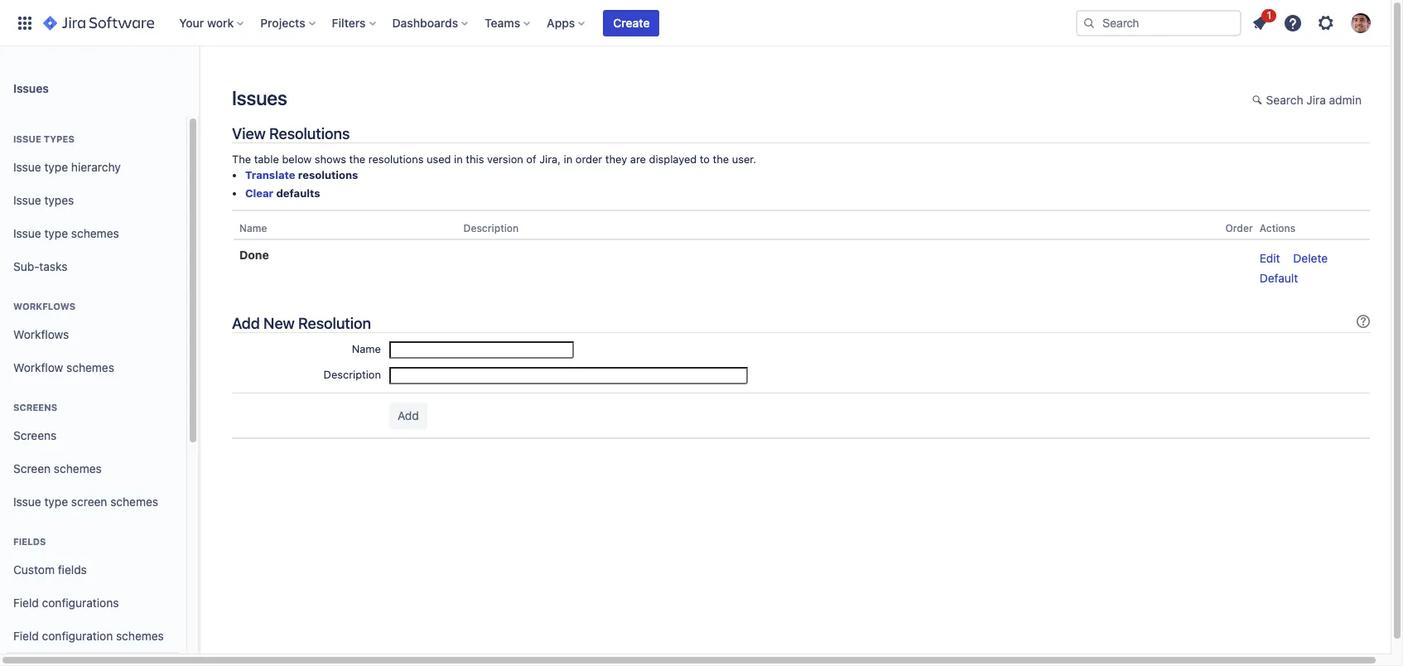 Task type: vqa. For each thing, say whether or not it's contained in the screenshot.
Translate
yes



Task type: describe. For each thing, give the bounding box(es) containing it.
dashboards button
[[387, 10, 475, 36]]

issue features group
[[7, 653, 180, 666]]

screen schemes
[[13, 461, 102, 475]]

2 the from the left
[[713, 153, 729, 166]]

apps button
[[542, 10, 592, 36]]

sub-
[[13, 259, 39, 273]]

delete link
[[1294, 251, 1328, 265]]

shows
[[315, 153, 346, 166]]

table
[[254, 153, 279, 166]]

configurations
[[42, 595, 119, 610]]

custom
[[13, 562, 55, 576]]

your work button
[[174, 10, 250, 36]]

fields
[[58, 562, 87, 576]]

clear
[[245, 187, 274, 200]]

filters
[[332, 15, 366, 29]]

issue type hierarchy link
[[7, 151, 180, 184]]

1 vertical spatial resolutions
[[298, 168, 358, 181]]

search jira admin
[[1267, 93, 1362, 107]]

issue types
[[13, 193, 74, 207]]

0 horizontal spatial name
[[239, 222, 267, 234]]

screen schemes link
[[7, 452, 180, 486]]

workflow schemes link
[[7, 351, 180, 384]]

admin
[[1330, 93, 1362, 107]]

default link
[[1260, 271, 1299, 285]]

your work
[[179, 15, 234, 29]]

primary element
[[10, 0, 1076, 46]]

type for schemes
[[44, 226, 68, 240]]

create
[[613, 15, 650, 29]]

search jira admin link
[[1244, 88, 1371, 114]]

field configuration schemes link
[[7, 620, 180, 653]]

actions
[[1260, 222, 1296, 234]]

your profile and settings image
[[1351, 13, 1371, 33]]

0 vertical spatial description
[[464, 222, 519, 234]]

they
[[606, 153, 627, 166]]

add
[[232, 314, 260, 332]]

issue type schemes link
[[7, 217, 180, 250]]

dashboards
[[392, 15, 458, 29]]

the table below shows the resolutions used in this version of jira, in order they are displayed to the user. translate resolutions clear defaults
[[232, 153, 757, 200]]

workflow schemes
[[13, 360, 114, 374]]

help image
[[1284, 13, 1303, 33]]

clear link
[[245, 187, 274, 200]]

fields group
[[7, 519, 180, 658]]

screens link
[[7, 419, 180, 452]]

1 the from the left
[[349, 153, 366, 166]]

add new resolution
[[232, 314, 371, 332]]

defaults
[[276, 187, 320, 200]]

screens group
[[7, 384, 180, 524]]

jira,
[[540, 153, 561, 166]]

schemes inside screen schemes link
[[54, 461, 102, 475]]

field configurations link
[[7, 587, 180, 620]]

of
[[526, 153, 537, 166]]

below
[[282, 153, 312, 166]]

screens for screens group
[[13, 402, 57, 413]]

1 horizontal spatial name
[[352, 343, 381, 356]]

issue types
[[13, 133, 74, 144]]

resolutions
[[269, 124, 350, 143]]

sub-tasks
[[13, 259, 68, 273]]

used
[[427, 153, 451, 166]]

version
[[487, 153, 524, 166]]

edit link
[[1260, 251, 1281, 265]]

field for field configurations
[[13, 595, 39, 610]]

your
[[179, 15, 204, 29]]

translate
[[245, 168, 295, 181]]

workflows for workflows group
[[13, 301, 76, 312]]

displayed
[[649, 153, 697, 166]]

schemes inside field configuration schemes link
[[116, 629, 164, 643]]

fields
[[13, 536, 46, 547]]

schemes inside workflow schemes link
[[66, 360, 114, 374]]

translate link
[[245, 168, 295, 181]]

types
[[44, 133, 74, 144]]

0 horizontal spatial issues
[[13, 81, 49, 95]]

search
[[1267, 93, 1304, 107]]

order actions
[[1226, 222, 1296, 234]]

notifications image
[[1250, 13, 1270, 33]]

filters button
[[327, 10, 382, 36]]

custom fields link
[[7, 554, 180, 587]]

field for field configuration schemes
[[13, 629, 39, 643]]

this
[[466, 153, 484, 166]]



Task type: locate. For each thing, give the bounding box(es) containing it.
type left screen
[[44, 494, 68, 508]]

2 workflows from the top
[[13, 327, 69, 341]]

jira software image
[[43, 13, 154, 33], [43, 13, 154, 33]]

custom fields
[[13, 562, 87, 576]]

create button
[[604, 10, 660, 36]]

issue for issue types
[[13, 193, 41, 207]]

description down resolution
[[324, 368, 381, 381]]

to
[[700, 153, 710, 166]]

1 horizontal spatial description
[[464, 222, 519, 234]]

None text field
[[389, 367, 748, 385]]

teams button
[[480, 10, 537, 36]]

issue type schemes
[[13, 226, 119, 240]]

delete
[[1294, 251, 1328, 265]]

are
[[630, 153, 646, 166]]

schemes right screen
[[110, 494, 158, 508]]

issue type screen schemes
[[13, 494, 158, 508]]

screens
[[13, 402, 57, 413], [13, 428, 57, 442]]

0 vertical spatial resolutions
[[369, 153, 424, 166]]

schemes down issue types link
[[71, 226, 119, 240]]

issue
[[13, 133, 41, 144], [13, 160, 41, 174], [13, 193, 41, 207], [13, 226, 41, 240], [13, 494, 41, 508]]

view
[[232, 124, 266, 143]]

0 vertical spatial workflows
[[13, 301, 76, 312]]

issue for issue type hierarchy
[[13, 160, 41, 174]]

tasks
[[39, 259, 68, 273]]

type inside 'link'
[[44, 494, 68, 508]]

order
[[576, 153, 603, 166]]

issue type screen schemes link
[[7, 486, 180, 519]]

screen
[[71, 494, 107, 508]]

banner containing your work
[[0, 0, 1391, 46]]

banner
[[0, 0, 1391, 46]]

screens down workflow
[[13, 402, 57, 413]]

screens for screens link
[[13, 428, 57, 442]]

sidebar navigation image
[[181, 66, 217, 99]]

1 vertical spatial name
[[352, 343, 381, 356]]

schemes inside issue type screen schemes 'link'
[[110, 494, 158, 508]]

1 horizontal spatial in
[[564, 153, 573, 166]]

workflows link
[[7, 318, 180, 351]]

workflows up workflow
[[13, 327, 69, 341]]

1 workflows from the top
[[13, 301, 76, 312]]

description
[[464, 222, 519, 234], [324, 368, 381, 381]]

field configurations
[[13, 595, 119, 610]]

in left this
[[454, 153, 463, 166]]

None text field
[[389, 342, 574, 359]]

5 issue from the top
[[13, 494, 41, 508]]

screens up screen
[[13, 428, 57, 442]]

0 vertical spatial name
[[239, 222, 267, 234]]

Search field
[[1076, 10, 1242, 36]]

1
[[1267, 9, 1272, 21]]

name up done on the top left
[[239, 222, 267, 234]]

2 field from the top
[[13, 629, 39, 643]]

None submit
[[389, 403, 427, 430]]

field down custom
[[13, 595, 39, 610]]

resolutions down shows
[[298, 168, 358, 181]]

resolutions left used
[[369, 153, 424, 166]]

1 vertical spatial type
[[44, 226, 68, 240]]

workflow
[[13, 360, 63, 374]]

the
[[232, 153, 251, 166]]

0 vertical spatial type
[[44, 160, 68, 174]]

name down resolution
[[352, 343, 381, 356]]

0 horizontal spatial the
[[349, 153, 366, 166]]

view resolutions
[[232, 124, 350, 143]]

new
[[264, 314, 295, 332]]

issue types link
[[7, 184, 180, 217]]

1 horizontal spatial the
[[713, 153, 729, 166]]

0 horizontal spatial in
[[454, 153, 463, 166]]

type down types
[[44, 160, 68, 174]]

issue for issue types
[[13, 133, 41, 144]]

schemes down the workflows link
[[66, 360, 114, 374]]

1 horizontal spatial resolutions
[[369, 153, 424, 166]]

description down the table below shows the resolutions used in this version of jira, in order they are displayed to the user. translate resolutions clear defaults
[[464, 222, 519, 234]]

workflows down the sub-tasks
[[13, 301, 76, 312]]

field
[[13, 595, 39, 610], [13, 629, 39, 643]]

1 type from the top
[[44, 160, 68, 174]]

1 vertical spatial workflows
[[13, 327, 69, 341]]

0 vertical spatial field
[[13, 595, 39, 610]]

order
[[1226, 222, 1253, 234]]

workflows for the workflows link
[[13, 327, 69, 341]]

field configuration schemes
[[13, 629, 164, 643]]

issue types group
[[7, 116, 180, 288]]

workflows
[[13, 301, 76, 312], [13, 327, 69, 341]]

0 horizontal spatial resolutions
[[298, 168, 358, 181]]

done
[[239, 248, 269, 262]]

edit
[[1260, 251, 1281, 265]]

2 issue from the top
[[13, 160, 41, 174]]

issue type hierarchy
[[13, 160, 121, 174]]

the right shows
[[349, 153, 366, 166]]

default
[[1260, 271, 1299, 285]]

appswitcher icon image
[[15, 13, 35, 33]]

1 vertical spatial field
[[13, 629, 39, 643]]

1 screens from the top
[[13, 402, 57, 413]]

type for hierarchy
[[44, 160, 68, 174]]

2 screens from the top
[[13, 428, 57, 442]]

3 issue from the top
[[13, 193, 41, 207]]

type
[[44, 160, 68, 174], [44, 226, 68, 240], [44, 494, 68, 508]]

2 in from the left
[[564, 153, 573, 166]]

1 vertical spatial screens
[[13, 428, 57, 442]]

small image
[[1253, 94, 1266, 107]]

1 field from the top
[[13, 595, 39, 610]]

1 in from the left
[[454, 153, 463, 166]]

4 issue from the top
[[13, 226, 41, 240]]

the
[[349, 153, 366, 166], [713, 153, 729, 166]]

field left 'configuration'
[[13, 629, 39, 643]]

work
[[207, 15, 234, 29]]

types
[[44, 193, 74, 207]]

1 issue from the top
[[13, 133, 41, 144]]

schemes inside issue type schemes link
[[71, 226, 119, 240]]

issue for issue type screen schemes
[[13, 494, 41, 508]]

schemes
[[71, 226, 119, 240], [66, 360, 114, 374], [54, 461, 102, 475], [110, 494, 158, 508], [116, 629, 164, 643]]

delete default
[[1260, 251, 1328, 285]]

2 type from the top
[[44, 226, 68, 240]]

issue inside 'link'
[[13, 494, 41, 508]]

resolutions
[[369, 153, 424, 166], [298, 168, 358, 181]]

apps
[[547, 15, 575, 29]]

projects button
[[255, 10, 322, 36]]

3 type from the top
[[44, 494, 68, 508]]

teams
[[485, 15, 521, 29]]

configuration
[[42, 629, 113, 643]]

sub-tasks link
[[7, 250, 180, 283]]

0 horizontal spatial description
[[324, 368, 381, 381]]

issue for issue type schemes
[[13, 226, 41, 240]]

2 vertical spatial type
[[44, 494, 68, 508]]

user.
[[732, 153, 757, 166]]

the right to
[[713, 153, 729, 166]]

settings image
[[1317, 13, 1337, 33]]

jira
[[1307, 93, 1326, 107]]

schemes up issue type screen schemes
[[54, 461, 102, 475]]

1 horizontal spatial issues
[[232, 86, 287, 109]]

projects
[[260, 15, 305, 29]]

issues
[[13, 81, 49, 95], [232, 86, 287, 109]]

type up tasks
[[44, 226, 68, 240]]

1 vertical spatial description
[[324, 368, 381, 381]]

screen
[[13, 461, 51, 475]]

resolution
[[298, 314, 371, 332]]

issues up issue types
[[13, 81, 49, 95]]

0 vertical spatial screens
[[13, 402, 57, 413]]

workflows group
[[7, 283, 180, 389]]

hierarchy
[[71, 160, 121, 174]]

search image
[[1083, 16, 1096, 29]]

in right jira,
[[564, 153, 573, 166]]

in
[[454, 153, 463, 166], [564, 153, 573, 166]]

schemes up the issue features group
[[116, 629, 164, 643]]

type for screen
[[44, 494, 68, 508]]

issues up view
[[232, 86, 287, 109]]



